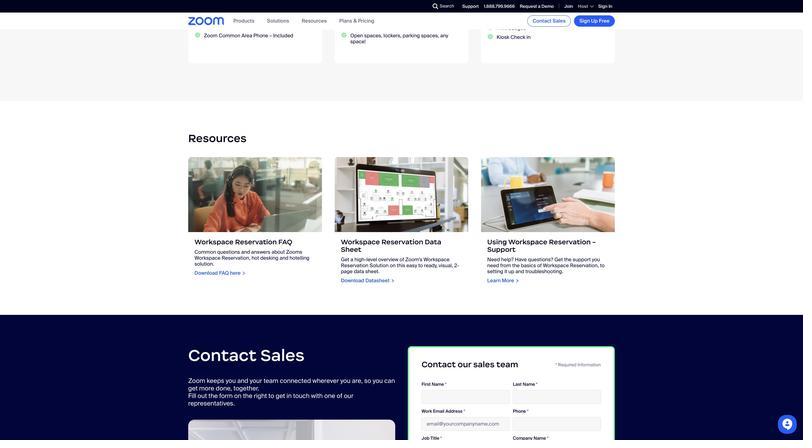 Task type: locate. For each thing, give the bounding box(es) containing it.
included
[[240, 8, 261, 15], [273, 32, 294, 39]]

1 name from the left
[[432, 382, 444, 387]]

0 vertical spatial equipment
[[351, 14, 376, 21]]

1 horizontal spatial equipment
[[405, 23, 431, 30]]

0 vertical spatial support
[[463, 3, 479, 9]]

on inside zoom keeps you and your team connected wherever you are, so you can get more done, together. fill out the form on the right to get in touch with one of our representatives.
[[234, 392, 242, 400]]

0 horizontal spatial of
[[337, 392, 343, 400]]

0 vertical spatial phone
[[254, 32, 268, 39]]

here
[[230, 270, 241, 277]]

name right first
[[432, 382, 444, 387]]

reservation, up here
[[222, 255, 251, 262]]

last
[[513, 382, 522, 387]]

phone right area
[[254, 32, 268, 39]]

and inside zoom keeps you and your team connected wherever you are, so you can get more done, together. fill out the form on the right to get in touch with one of our representatives.
[[238, 377, 248, 385]]

support right search
[[463, 3, 479, 9]]

sales down 'join' link
[[553, 18, 566, 24]]

desks left enabled
[[204, 17, 218, 24]]

first
[[422, 382, 431, 387]]

0 horizontal spatial reservation,
[[222, 255, 251, 262]]

1 vertical spatial contact sales
[[188, 345, 305, 366]]

you inside using workspace reservation - support need help? have questions? get the support you need from the basics of workspace reservation, to setting it up and troubleshooting. learn more
[[592, 257, 601, 263]]

together.
[[234, 385, 259, 393]]

1 horizontal spatial of
[[400, 257, 404, 263]]

with inside zoom keeps you and your team connected wherever you are, so you can get more done, together. fill out the form on the right to get in touch with one of our representatives.
[[311, 392, 323, 400]]

zoom up fill
[[188, 377, 205, 385]]

get right questions?
[[555, 257, 563, 263]]

1 spaces, from the left
[[365, 32, 383, 39]]

basics
[[521, 263, 537, 269]]

reservation up the "support"
[[549, 238, 591, 247]]

contact
[[533, 18, 552, 24], [188, 345, 257, 366], [422, 360, 456, 370]]

0 horizontal spatial desks
[[204, 17, 218, 24]]

1 horizontal spatial contact
[[422, 360, 456, 370]]

hotelling
[[290, 255, 310, 262]]

* down last name *
[[527, 409, 529, 414]]

get inside using workspace reservation - support need help? have questions? get the support you need from the basics of workspace reservation, to setting it up and troubleshooting. learn more
[[555, 257, 563, 263]]

contact up keeps
[[188, 345, 257, 366]]

get right right
[[276, 392, 285, 400]]

request
[[520, 3, 537, 9]]

sign left in
[[599, 3, 608, 9]]

1 vertical spatial in
[[287, 392, 292, 400]]

1 vertical spatial support
[[488, 246, 516, 254]]

in right check
[[527, 34, 531, 40]]

form
[[219, 392, 233, 400]]

1 vertical spatial resources
[[188, 131, 247, 145]]

from
[[501, 263, 512, 269]]

and right the desking
[[280, 255, 289, 262]]

in left touch on the left bottom of page
[[287, 392, 292, 400]]

you right the "support"
[[592, 257, 601, 263]]

1 horizontal spatial desks
[[351, 23, 365, 30]]

reservation up zoom's in the right of the page
[[382, 238, 424, 247]]

this
[[397, 263, 406, 269]]

0 horizontal spatial resources
[[188, 131, 247, 145]]

rooms
[[219, 8, 235, 15], [351, 8, 367, 15], [265, 17, 282, 24]]

2 horizontal spatial of
[[538, 263, 542, 269]]

zooms
[[286, 249, 303, 256]]

last name *
[[513, 382, 538, 387]]

woman working at the computer image
[[188, 157, 322, 232]]

0 horizontal spatial contact
[[188, 345, 257, 366]]

faq up about
[[279, 238, 293, 247]]

desks up open
[[351, 23, 365, 30]]

to right right
[[269, 392, 274, 400]]

1 get from the left
[[555, 257, 563, 263]]

0 horizontal spatial get
[[341, 257, 350, 263]]

with inside 'zoom rooms – included desks enabled with zoom rooms for touch – included'
[[240, 17, 249, 24]]

sales
[[553, 18, 566, 24], [261, 345, 305, 366]]

video
[[408, 8, 420, 15]]

2 name from the left
[[523, 382, 536, 387]]

with right enabled
[[240, 17, 249, 24]]

for
[[283, 17, 289, 24]]

faq
[[279, 238, 293, 247], [219, 270, 229, 277]]

team right the your
[[264, 377, 279, 385]]

download
[[195, 270, 218, 277], [341, 278, 365, 284]]

0 vertical spatial team
[[497, 360, 519, 370]]

included inside 'zoom rooms – included desks enabled with zoom rooms for touch – included'
[[240, 8, 261, 15]]

1 horizontal spatial on
[[390, 263, 396, 269]]

phone *
[[513, 409, 529, 414]]

1 vertical spatial equipment
[[405, 23, 431, 30]]

spaces, left "any"
[[421, 32, 439, 39]]

0 horizontal spatial equipment
[[351, 14, 376, 21]]

0 vertical spatial included
[[240, 8, 261, 15]]

team up last
[[497, 360, 519, 370]]

1 vertical spatial or
[[382, 23, 386, 30]]

of inside using workspace reservation - support need help? have questions? get the support you need from the basics of workspace reservation, to setting it up and troubleshooting. learn more
[[538, 263, 542, 269]]

faq left here
[[219, 270, 229, 277]]

*
[[556, 362, 557, 368], [445, 382, 447, 387], [537, 382, 538, 387], [464, 409, 466, 414], [527, 409, 529, 414]]

of right basics
[[538, 263, 542, 269]]

free
[[599, 18, 610, 24]]

None search field
[[410, 1, 435, 11]]

up
[[592, 18, 598, 24]]

on left this
[[390, 263, 396, 269]]

none text field inside contact our sales team element
[[513, 418, 602, 431]]

support up help?
[[488, 246, 516, 254]]

contact sales link
[[528, 15, 571, 27]]

with left one
[[311, 392, 323, 400]]

workspace reservation data sheet get a high-level overview of zoom's workspace reservation solution on this easy to ready, visual, 2- page data sheet. download datasheet
[[341, 238, 459, 284]]

1 vertical spatial a
[[351, 257, 354, 263]]

0 vertical spatial resources
[[302, 18, 327, 24]]

name for last
[[523, 382, 536, 387]]

1 vertical spatial on
[[234, 392, 242, 400]]

sign
[[599, 3, 608, 9], [580, 18, 591, 24]]

learn
[[488, 278, 501, 284]]

of inside zoom keeps you and your team connected wherever you are, so you can get more done, together. fill out the form on the right to get in touch with one of our representatives.
[[337, 392, 343, 400]]

to right the "support"
[[601, 263, 605, 269]]

contact up first name *
[[422, 360, 456, 370]]

our inside zoom keeps you and your team connected wherever you are, so you can get more done, together. fill out the form on the right to get in touch with one of our representatives.
[[344, 392, 354, 400]]

contact sales up the your
[[188, 345, 305, 366]]

1 vertical spatial our
[[344, 392, 354, 400]]

you
[[592, 257, 601, 263], [226, 377, 236, 385], [341, 377, 351, 385], [373, 377, 383, 385]]

0 horizontal spatial a
[[351, 257, 354, 263]]

on
[[390, 263, 396, 269], [234, 392, 242, 400]]

visitors
[[541, 16, 557, 22]]

download down solution.
[[195, 270, 218, 277]]

0 vertical spatial sign
[[599, 3, 608, 9]]

easy
[[407, 263, 417, 269]]

1 vertical spatial faq
[[219, 270, 229, 277]]

0 vertical spatial a
[[538, 3, 541, 9]]

0 horizontal spatial our
[[344, 392, 354, 400]]

any
[[441, 32, 449, 39]]

1 horizontal spatial included
[[273, 32, 294, 39]]

contact our sales team element
[[408, 347, 615, 441]]

0 horizontal spatial with
[[240, 17, 249, 24]]

1 vertical spatial with
[[370, 23, 380, 30]]

0 vertical spatial sales
[[553, 18, 566, 24]]

zoom
[[204, 8, 218, 15], [250, 17, 264, 24], [204, 32, 218, 39], [188, 377, 205, 385]]

common down enabled
[[219, 32, 240, 39]]

support link
[[463, 3, 479, 9]]

1 horizontal spatial support
[[488, 246, 516, 254]]

1 horizontal spatial with
[[311, 392, 323, 400]]

can
[[385, 377, 395, 385]]

1 vertical spatial sales
[[261, 345, 305, 366]]

1 vertical spatial sign
[[580, 18, 591, 24]]

so
[[365, 377, 372, 385]]

None text field
[[422, 391, 510, 404], [513, 391, 602, 404], [422, 391, 510, 404], [513, 391, 602, 404]]

1 vertical spatial reservation,
[[571, 263, 599, 269]]

a left high-
[[351, 257, 354, 263]]

support
[[463, 3, 479, 9], [488, 246, 516, 254]]

1 horizontal spatial phone
[[513, 409, 526, 414]]

resources button
[[302, 18, 327, 24]]

rooms left for
[[265, 17, 282, 24]]

in inside zoom keeps you and your team connected wherever you are, so you can get more done, together. fill out the form on the right to get in touch with one of our representatives.
[[287, 392, 292, 400]]

search image
[[433, 3, 439, 9]]

common up solution.
[[195, 249, 216, 256]]

zoom down included
[[204, 32, 218, 39]]

0 vertical spatial on
[[390, 263, 396, 269]]

sign in link
[[599, 3, 613, 9]]

0 vertical spatial or
[[384, 8, 388, 15]]

0 horizontal spatial included
[[240, 8, 261, 15]]

and left the your
[[238, 377, 248, 385]]

desks inside 'zoom rooms – included desks enabled with zoom rooms for touch – included'
[[204, 17, 218, 24]]

a left demo
[[538, 3, 541, 9]]

name right last
[[523, 382, 536, 387]]

and right up
[[516, 268, 525, 275]]

1 horizontal spatial team
[[497, 360, 519, 370]]

reservation, down -
[[571, 263, 599, 269]]

0 horizontal spatial rooms
[[219, 8, 235, 15]]

workspace reservation faq common questions and answers about zooms workspace reservation, hot desking and hotelling solution. download faq here
[[195, 238, 310, 277]]

office
[[573, 16, 586, 22]]

support
[[573, 257, 591, 263]]

2 horizontal spatial rooms
[[351, 8, 367, 15]]

download down page
[[341, 278, 365, 284]]

1 horizontal spatial contact sales
[[533, 18, 566, 24]]

ready,
[[424, 263, 438, 269]]

more
[[502, 278, 514, 284]]

1 vertical spatial without
[[387, 23, 404, 30]]

spaces, down pricing
[[365, 32, 383, 39]]

1 horizontal spatial spaces,
[[421, 32, 439, 39]]

zoom's
[[406, 257, 423, 263]]

without left video
[[390, 8, 406, 15]]

rooms up enabled
[[219, 8, 235, 15]]

solutions
[[267, 18, 289, 24]]

woman reserving a room on the ipad image
[[481, 157, 615, 232]]

team
[[497, 360, 519, 370], [264, 377, 279, 385]]

sales up connected
[[261, 345, 305, 366]]

0 horizontal spatial sign
[[580, 18, 591, 24]]

the right from
[[513, 263, 520, 269]]

0 horizontal spatial in
[[287, 392, 292, 400]]

1 horizontal spatial sign
[[599, 3, 608, 9]]

1 horizontal spatial a
[[538, 3, 541, 9]]

host
[[579, 3, 589, 9]]

contact sales down demo
[[533, 18, 566, 24]]

overview
[[379, 257, 399, 263]]

1 vertical spatial with
[[311, 392, 323, 400]]

included down for
[[273, 32, 294, 39]]

check
[[511, 34, 526, 40]]

our down "are,"
[[344, 392, 354, 400]]

get
[[188, 385, 198, 393], [276, 392, 285, 400]]

0 vertical spatial reservation,
[[222, 255, 251, 262]]

on right the form
[[234, 392, 242, 400]]

0 vertical spatial in
[[527, 34, 531, 40]]

1 vertical spatial phone
[[513, 409, 526, 414]]

0 horizontal spatial download
[[195, 270, 218, 277]]

2 horizontal spatial contact
[[533, 18, 552, 24]]

address
[[446, 409, 463, 414]]

0 horizontal spatial common
[[195, 249, 216, 256]]

0 horizontal spatial on
[[234, 392, 242, 400]]

2 spaces, from the left
[[421, 32, 439, 39]]

using
[[488, 238, 507, 247]]

phone down last
[[513, 409, 526, 414]]

print badges
[[497, 25, 526, 31]]

get down sheet
[[341, 257, 350, 263]]

zoom inside zoom keeps you and your team connected wherever you are, so you can get more done, together. fill out the form on the right to get in touch with one of our representatives.
[[188, 377, 205, 385]]

0 horizontal spatial support
[[463, 3, 479, 9]]

sales
[[474, 360, 495, 370]]

without up lockers,
[[387, 23, 404, 30]]

zoom for rooms
[[204, 8, 218, 15]]

about
[[272, 249, 285, 256]]

of right one
[[337, 392, 343, 400]]

1 horizontal spatial name
[[523, 382, 536, 387]]

0 horizontal spatial team
[[264, 377, 279, 385]]

have
[[515, 257, 527, 263]]

0 vertical spatial with
[[240, 17, 249, 24]]

1 vertical spatial team
[[264, 377, 279, 385]]

reservation, inside using workspace reservation - support need help? have questions? get the support you need from the basics of workspace reservation, to setting it up and troubleshooting. learn more
[[571, 263, 599, 269]]

setting
[[488, 268, 504, 275]]

get left more
[[188, 385, 198, 393]]

required
[[559, 362, 577, 368]]

2 get from the left
[[341, 257, 350, 263]]

answers
[[251, 249, 271, 256]]

join link
[[565, 3, 574, 9]]

&
[[354, 18, 357, 24]]

reservation down sheet
[[341, 263, 369, 269]]

of left easy
[[400, 257, 404, 263]]

–
[[237, 8, 239, 15], [368, 8, 371, 15], [305, 17, 308, 24], [366, 23, 369, 30], [270, 32, 272, 39]]

desks
[[204, 17, 218, 24], [351, 23, 365, 30]]

more
[[199, 385, 214, 393]]

1 vertical spatial download
[[341, 278, 365, 284]]

page
[[341, 268, 353, 275]]

in
[[609, 3, 613, 9]]

and up badges
[[517, 16, 526, 22]]

1 horizontal spatial reservation,
[[571, 263, 599, 269]]

need
[[488, 263, 500, 269]]

floor plan on the screen image
[[335, 157, 469, 232]]

email@yourcompanyname.com text field
[[422, 418, 510, 431]]

phone
[[254, 32, 268, 39], [513, 409, 526, 414]]

reservation up answers
[[235, 238, 277, 247]]

0 horizontal spatial phone
[[254, 32, 268, 39]]

support inside using workspace reservation - support need help? have questions? get the support you need from the basics of workspace reservation, to setting it up and troubleshooting. learn more
[[488, 246, 516, 254]]

in
[[527, 34, 531, 40], [287, 392, 292, 400]]

the left right
[[243, 392, 253, 400]]

solution.
[[195, 261, 214, 268]]

kiosk
[[497, 34, 510, 40]]

plans
[[340, 18, 353, 24]]

0 horizontal spatial contact sales
[[188, 345, 305, 366]]

rooms up plans & pricing link
[[351, 8, 367, 15]]

1 vertical spatial included
[[273, 32, 294, 39]]

zoom up zoom logo
[[204, 8, 218, 15]]

our left 'sales'
[[458, 360, 472, 370]]

to right easy
[[419, 263, 423, 269]]

work
[[422, 409, 432, 414]]

reservation,
[[222, 255, 251, 262], [571, 263, 599, 269]]

0 horizontal spatial name
[[432, 382, 444, 387]]

contact down request a demo link
[[533, 18, 552, 24]]

None text field
[[513, 418, 602, 431]]

1 horizontal spatial get
[[555, 257, 563, 263]]

1 horizontal spatial our
[[458, 360, 472, 370]]

1 vertical spatial common
[[195, 249, 216, 256]]

0 vertical spatial common
[[219, 32, 240, 39]]

1 horizontal spatial download
[[341, 278, 365, 284]]

1 horizontal spatial common
[[219, 32, 240, 39]]

1 horizontal spatial faq
[[279, 238, 293, 247]]

1 horizontal spatial sales
[[553, 18, 566, 24]]

phone inside contact our sales team element
[[513, 409, 526, 414]]

our
[[458, 360, 472, 370], [344, 392, 354, 400]]

first name *
[[422, 382, 447, 387]]

sign left up
[[580, 18, 591, 24]]

included up products
[[240, 8, 261, 15]]

0 horizontal spatial spaces,
[[365, 32, 383, 39]]

0 vertical spatial download
[[195, 270, 218, 277]]



Task type: vqa. For each thing, say whether or not it's contained in the screenshot.
the left the team
yes



Task type: describe. For each thing, give the bounding box(es) containing it.
sign for sign in
[[599, 3, 608, 9]]

need
[[488, 257, 500, 263]]

zoom rooms – included desks enabled with zoom rooms for touch – included
[[204, 8, 308, 30]]

open
[[351, 32, 363, 39]]

done,
[[216, 385, 232, 393]]

level
[[367, 257, 377, 263]]

conferencing
[[421, 8, 452, 15]]

it
[[505, 268, 508, 275]]

up
[[509, 268, 515, 275]]

to inside workspace reservation data sheet get a high-level overview of zoom's workspace reservation solution on this easy to ready, visual, 2- page data sheet. download datasheet
[[419, 263, 423, 269]]

rooms – with or without video conferencing equipment desks – with or without equipment
[[351, 8, 452, 30]]

0 vertical spatial faq
[[279, 238, 293, 247]]

0 horizontal spatial faq
[[219, 270, 229, 277]]

1.888.799.9666
[[484, 3, 515, 9]]

zoom up zoom common area phone – included
[[250, 17, 264, 24]]

touch
[[290, 17, 304, 24]]

1 horizontal spatial get
[[276, 392, 285, 400]]

team inside zoom keeps you and your team connected wherever you are, so you can get more done, together. fill out the form on the right to get in touch with one of our representatives.
[[264, 377, 279, 385]]

of inside workspace reservation data sheet get a high-level overview of zoom's workspace reservation solution on this easy to ready, visual, 2- page data sheet. download datasheet
[[400, 257, 404, 263]]

email
[[433, 409, 445, 414]]

information
[[578, 362, 601, 368]]

datasheet
[[366, 278, 390, 284]]

0 horizontal spatial sales
[[261, 345, 305, 366]]

space!
[[351, 38, 366, 45]]

data
[[354, 268, 364, 275]]

contact for *
[[422, 360, 456, 370]]

and left hot
[[241, 249, 250, 256]]

* left required
[[556, 362, 557, 368]]

solution
[[370, 263, 389, 269]]

reservation, inside 'workspace reservation faq common questions and answers about zooms workspace reservation, hot desking and hotelling solution. download faq here'
[[222, 255, 251, 262]]

out
[[198, 392, 207, 400]]

manage
[[497, 16, 516, 22]]

wherever
[[313, 377, 339, 385]]

work email address *
[[422, 409, 466, 414]]

download inside 'workspace reservation faq common questions and answers about zooms workspace reservation, hot desking and hotelling solution. download faq here'
[[195, 270, 218, 277]]

0 horizontal spatial get
[[188, 385, 198, 393]]

manage and invite visitors to the office
[[497, 16, 586, 22]]

solutions button
[[267, 18, 289, 24]]

reservation inside 'workspace reservation faq common questions and answers about zooms workspace reservation, hot desking and hotelling solution. download faq here'
[[235, 238, 277, 247]]

search image
[[433, 3, 439, 9]]

included
[[204, 23, 224, 30]]

to inside using workspace reservation - support need help? have questions? get the support you need from the basics of workspace reservation, to setting it up and troubleshooting. learn more
[[601, 263, 605, 269]]

zoom common area phone – included
[[204, 32, 294, 39]]

fill
[[188, 392, 196, 400]]

sign for sign up free
[[580, 18, 591, 24]]

high-
[[355, 257, 367, 263]]

troubleshooting.
[[526, 268, 564, 275]]

0 vertical spatial with
[[372, 8, 382, 15]]

request a demo link
[[520, 3, 554, 9]]

zoom for common
[[204, 32, 218, 39]]

touch
[[293, 392, 310, 400]]

to right visitors
[[558, 16, 563, 22]]

area
[[242, 32, 252, 39]]

demo
[[542, 3, 554, 9]]

keeps
[[207, 377, 224, 385]]

desks inside rooms – with or without video conferencing equipment desks – with or without equipment
[[351, 23, 365, 30]]

2-
[[455, 263, 459, 269]]

a inside workspace reservation data sheet get a high-level overview of zoom's workspace reservation solution on this easy to ready, visual, 2- page data sheet. download datasheet
[[351, 257, 354, 263]]

zoom keeps you and your team connected wherever you are, so you can get more done, together. fill out the form on the right to get in touch with one of our representatives.
[[188, 377, 395, 408]]

download inside workspace reservation data sheet get a high-level overview of zoom's workspace reservation solution on this easy to ready, visual, 2- page data sheet. download datasheet
[[341, 278, 365, 284]]

– down solutions
[[270, 32, 272, 39]]

right
[[254, 392, 267, 400]]

host button
[[579, 3, 594, 9]]

on inside workspace reservation data sheet get a high-level overview of zoom's workspace reservation solution on this easy to ready, visual, 2- page data sheet. download datasheet
[[390, 263, 396, 269]]

sheet
[[341, 246, 362, 254]]

name for first
[[432, 382, 444, 387]]

are,
[[352, 377, 363, 385]]

kiosk check in
[[497, 34, 531, 40]]

using workspace reservation - support need help? have questions? get the support you need from the basics of workspace reservation, to setting it up and troubleshooting. learn more
[[488, 238, 605, 284]]

– right & on the top
[[366, 23, 369, 30]]

1 horizontal spatial rooms
[[265, 17, 282, 24]]

– right touch
[[305, 17, 308, 24]]

* right first
[[445, 382, 447, 387]]

pricing
[[358, 18, 375, 24]]

the right out
[[209, 392, 218, 400]]

1 horizontal spatial resources
[[302, 18, 327, 24]]

one
[[325, 392, 336, 400]]

0 vertical spatial our
[[458, 360, 472, 370]]

the left the "support"
[[565, 257, 572, 263]]

request a demo
[[520, 3, 554, 9]]

products
[[234, 18, 255, 24]]

sign in
[[599, 3, 613, 9]]

you right so
[[373, 377, 383, 385]]

invite
[[527, 16, 539, 22]]

to inside zoom keeps you and your team connected wherever you are, so you can get more done, together. fill out the form on the right to get in touch with one of our representatives.
[[269, 392, 274, 400]]

plans & pricing
[[340, 18, 375, 24]]

parking
[[403, 32, 420, 39]]

– up products
[[237, 8, 239, 15]]

enabled
[[220, 17, 238, 24]]

zoom logo image
[[188, 17, 224, 25]]

print
[[497, 25, 508, 31]]

you right keeps
[[226, 377, 236, 385]]

1.888.799.9666 link
[[484, 3, 515, 9]]

contact for zoom keeps you and your team connected wherever you are, so you can get more done, together.
[[188, 345, 257, 366]]

products button
[[234, 18, 255, 24]]

common inside 'workspace reservation faq common questions and answers about zooms workspace reservation, hot desking and hotelling solution. download faq here'
[[195, 249, 216, 256]]

sign up free
[[580, 18, 610, 24]]

0 vertical spatial contact sales
[[533, 18, 566, 24]]

team inside contact our sales team element
[[497, 360, 519, 370]]

questions?
[[528, 257, 554, 263]]

join
[[565, 3, 574, 9]]

* right address
[[464, 409, 466, 414]]

– up pricing
[[368, 8, 371, 15]]

rooms inside rooms – with or without video conferencing equipment desks – with or without equipment
[[351, 8, 367, 15]]

search
[[440, 3, 455, 9]]

desking
[[260, 255, 279, 262]]

reservation inside using workspace reservation - support need help? have questions? get the support you need from the basics of workspace reservation, to setting it up and troubleshooting. learn more
[[549, 238, 591, 247]]

get inside workspace reservation data sheet get a high-level overview of zoom's workspace reservation solution on this easy to ready, visual, 2- page data sheet. download datasheet
[[341, 257, 350, 263]]

zoom for keeps
[[188, 377, 205, 385]]

your
[[250, 377, 262, 385]]

the left office
[[564, 16, 571, 22]]

and inside using workspace reservation - support need help? have questions? get the support you need from the basics of workspace reservation, to setting it up and troubleshooting. learn more
[[516, 268, 525, 275]]

you left "are,"
[[341, 377, 351, 385]]

* right last
[[537, 382, 538, 387]]

visual,
[[439, 263, 453, 269]]

-
[[593, 238, 596, 247]]

contact our sales team
[[422, 360, 519, 370]]

0 vertical spatial without
[[390, 8, 406, 15]]

1 horizontal spatial in
[[527, 34, 531, 40]]



